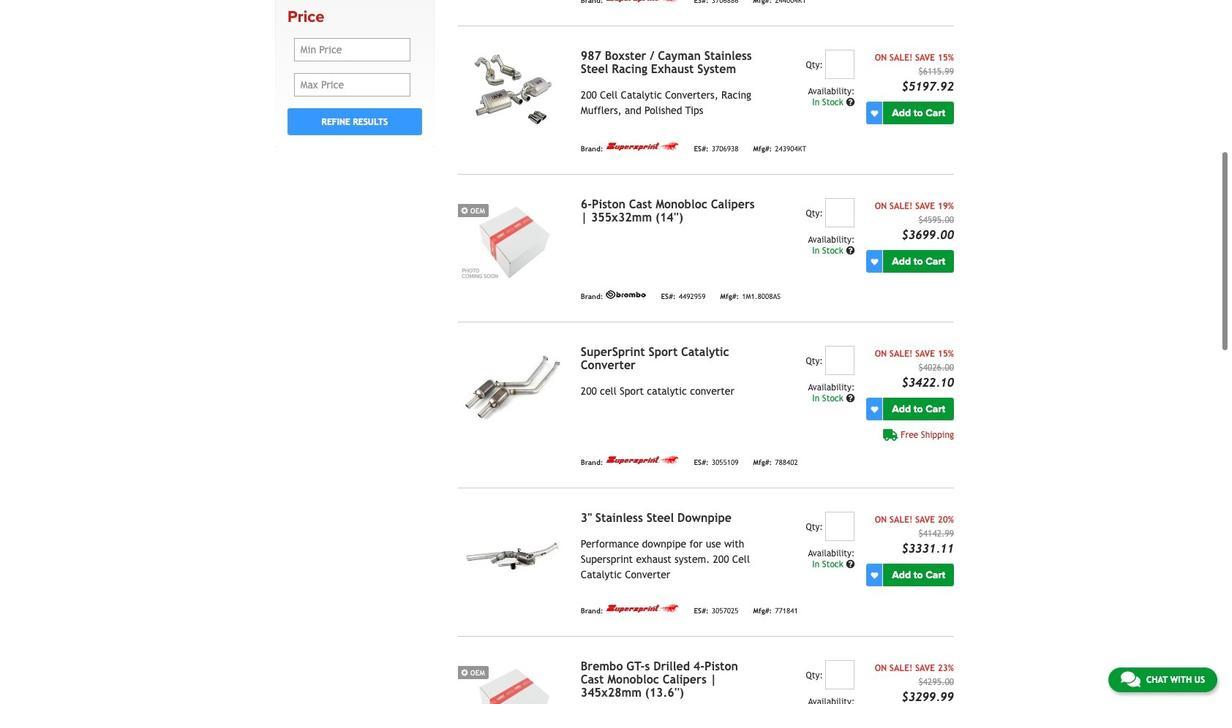 Task type: vqa. For each thing, say whether or not it's contained in the screenshot.
the comments image
yes



Task type: locate. For each thing, give the bounding box(es) containing it.
add to wish list image
[[871, 258, 878, 265], [871, 406, 878, 413]]

supersprint - corporate logo image for es#3706938 - 243904kt - 987 boxster / cayman stainless steel racing exhaust system - 200 cell catalytic converters, racing mufflers, and polished tips - supersprint - porsche 'image'
[[606, 142, 679, 152]]

Max Price number field
[[294, 73, 411, 97]]

3 question circle image from the top
[[846, 395, 855, 403]]

1 vertical spatial add to wish list image
[[871, 572, 878, 579]]

1 add to wish list image from the top
[[871, 110, 878, 117]]

add to wish list image for question circle icon associated with es#3706938 - 243904kt - 987 boxster / cayman stainless steel racing exhaust system - 200 cell catalytic converters, racing mufflers, and polished tips - supersprint - porsche 'image'
[[871, 110, 878, 117]]

1 vertical spatial thumbnail image image
[[458, 661, 569, 705]]

add to wish list image
[[871, 110, 878, 117], [871, 572, 878, 579]]

1 question circle image from the top
[[846, 98, 855, 107]]

1 vertical spatial add to wish list image
[[871, 406, 878, 413]]

supersprint - corporate logo image
[[606, 0, 679, 3], [606, 142, 679, 152], [606, 456, 679, 466], [606, 605, 679, 614]]

0 vertical spatial add to wish list image
[[871, 258, 878, 265]]

1 add to wish list image from the top
[[871, 258, 878, 265]]

es#3057025 - 771841 - 3" stainless steel downpipe - performance downpipe for use with supersprint exhaust system. 200 cell catalytic converter - supersprint - audi image
[[458, 512, 569, 596]]

question circle image
[[846, 98, 855, 107], [846, 247, 855, 256], [846, 395, 855, 403], [846, 561, 855, 569]]

question circle image for es#3057025 - 771841 - 3" stainless steel downpipe - performance downpipe for use with supersprint exhaust system. 200 cell catalytic converter - supersprint - audi image
[[846, 561, 855, 569]]

1 thumbnail image image from the top
[[458, 198, 569, 282]]

0 vertical spatial thumbnail image image
[[458, 198, 569, 282]]

4 supersprint - corporate logo image from the top
[[606, 605, 679, 614]]

4 question circle image from the top
[[846, 561, 855, 569]]

0 vertical spatial add to wish list image
[[871, 110, 878, 117]]

None number field
[[826, 50, 855, 79], [826, 198, 855, 228], [826, 346, 855, 376], [826, 512, 855, 542], [826, 661, 855, 690], [826, 50, 855, 79], [826, 198, 855, 228], [826, 346, 855, 376], [826, 512, 855, 542], [826, 661, 855, 690]]

thumbnail image image
[[458, 198, 569, 282], [458, 661, 569, 705]]

question circle image for es#3706938 - 243904kt - 987 boxster / cayman stainless steel racing exhaust system - 200 cell catalytic converters, racing mufflers, and polished tips - supersprint - porsche 'image'
[[846, 98, 855, 107]]

2 add to wish list image from the top
[[871, 572, 878, 579]]

2 supersprint - corporate logo image from the top
[[606, 142, 679, 152]]

3 supersprint - corporate logo image from the top
[[606, 456, 679, 466]]



Task type: describe. For each thing, give the bounding box(es) containing it.
supersprint - corporate logo image for es#3057025 - 771841 - 3" stainless steel downpipe - performance downpipe for use with supersprint exhaust system. 200 cell catalytic converter - supersprint - audi image
[[606, 605, 679, 614]]

es#3706938 - 243904kt - 987 boxster / cayman stainless steel racing exhaust system - 200 cell catalytic converters, racing mufflers, and polished tips - supersprint - porsche image
[[458, 50, 569, 133]]

question circle image for es#3055109 - 788402 - supersprint sport catalytic converter - 200 cell sport catalytic converter - supersprint - bmw image
[[846, 395, 855, 403]]

2 add to wish list image from the top
[[871, 406, 878, 413]]

brembo - corporate logo image
[[606, 291, 646, 299]]

1 supersprint - corporate logo image from the top
[[606, 0, 679, 3]]

comments image
[[1121, 671, 1141, 689]]

2 thumbnail image image from the top
[[458, 661, 569, 705]]

Min Price number field
[[294, 38, 411, 62]]

es#3055109 - 788402 - supersprint sport catalytic converter - 200 cell sport catalytic converter - supersprint - bmw image
[[458, 346, 569, 430]]

add to wish list image for question circle icon related to es#3057025 - 771841 - 3" stainless steel downpipe - performance downpipe for use with supersprint exhaust system. 200 cell catalytic converter - supersprint - audi image
[[871, 572, 878, 579]]

2 question circle image from the top
[[846, 247, 855, 256]]

supersprint - corporate logo image for es#3055109 - 788402 - supersprint sport catalytic converter - 200 cell sport catalytic converter - supersprint - bmw image
[[606, 456, 679, 466]]



